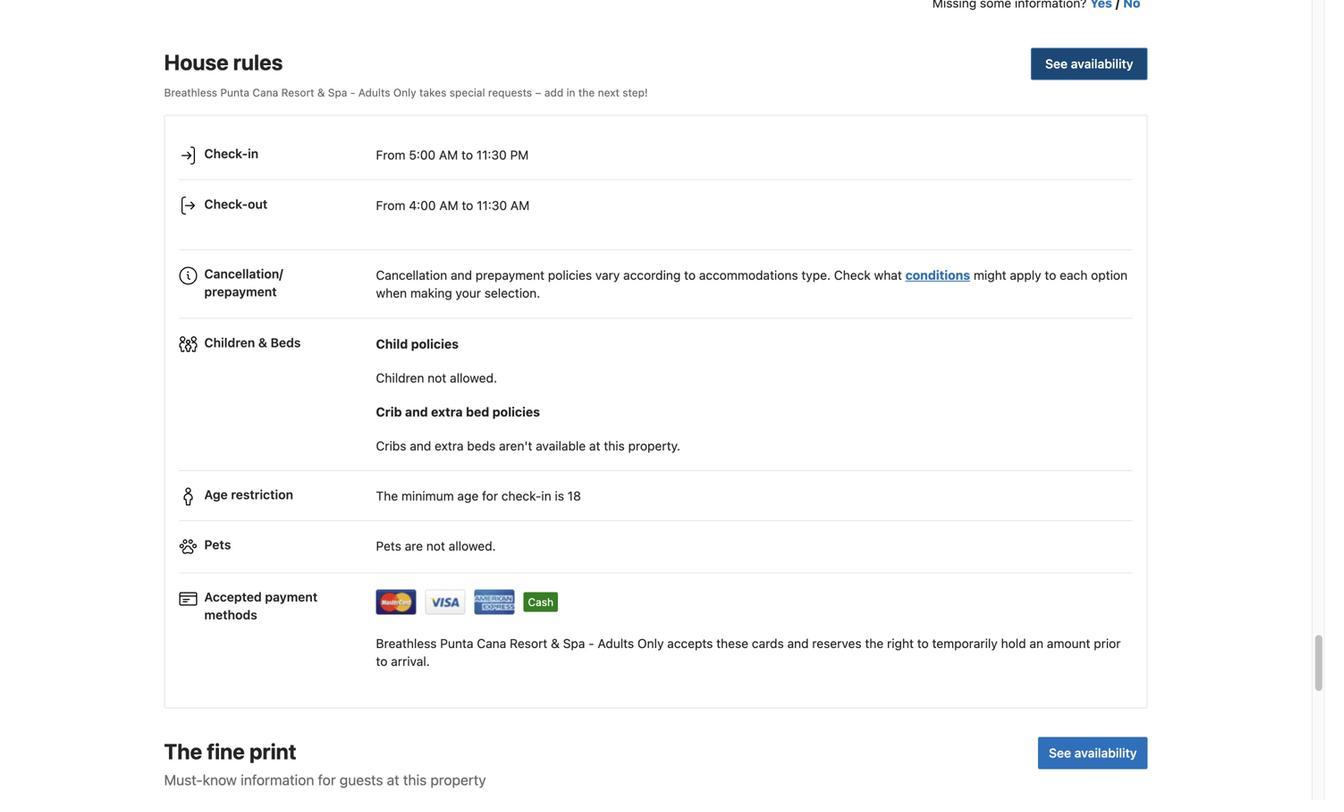 Task type: describe. For each thing, give the bounding box(es) containing it.
payment
[[265, 590, 318, 605]]

apply
[[1010, 268, 1041, 283]]

step!
[[623, 86, 648, 99]]

1 vertical spatial allowed.
[[449, 539, 496, 554]]

an
[[1030, 636, 1044, 651]]

cancellation/
[[204, 267, 283, 281]]

special
[[450, 86, 485, 99]]

house
[[164, 50, 229, 75]]

and for crib
[[405, 405, 428, 419]]

to right 5:00 am
[[461, 148, 473, 162]]

conditions
[[906, 268, 970, 283]]

must-
[[164, 772, 203, 789]]

check-in
[[204, 146, 259, 161]]

each
[[1060, 268, 1088, 283]]

information
[[241, 772, 314, 789]]

cash
[[528, 596, 554, 609]]

pets are not allowed.
[[376, 539, 496, 554]]

and for cancellation
[[451, 268, 472, 283]]

the for fine
[[164, 739, 202, 764]]

beds
[[467, 439, 496, 453]]

might apply to each option when making your selection.
[[376, 268, 1128, 301]]

see for top see availability button
[[1045, 56, 1068, 71]]

age restriction
[[204, 487, 293, 502]]

to inside might apply to each option when making your selection.
[[1045, 268, 1056, 283]]

and for cribs
[[410, 439, 431, 453]]

resort for accepts
[[510, 636, 548, 651]]

visa image
[[425, 590, 466, 615]]

0 horizontal spatial the
[[578, 86, 595, 99]]

cana for breathless punta cana resort & spa - adults only takes special requests – add in the next step!
[[252, 86, 278, 99]]

conditions link
[[906, 268, 970, 283]]

breathless punta cana resort & spa - adults only accepts these cards and reserves the right to temporarily hold an amount prior to arrival.
[[376, 636, 1121, 669]]

age
[[457, 489, 479, 504]]

when
[[376, 286, 407, 301]]

child policies
[[376, 337, 459, 351]]

aren't
[[499, 439, 532, 453]]

11:30 pm
[[476, 148, 529, 162]]

right
[[887, 636, 914, 651]]

restriction
[[231, 487, 293, 502]]

11:30 am
[[477, 198, 530, 213]]

–
[[535, 86, 541, 99]]

the for minimum
[[376, 489, 398, 504]]

rules
[[233, 50, 283, 75]]

what
[[874, 268, 902, 283]]

option
[[1091, 268, 1128, 283]]

selection.
[[484, 286, 540, 301]]

from 5:00 am to 11:30 pm
[[376, 148, 529, 162]]

4:00 am
[[409, 198, 458, 213]]

resort for takes
[[281, 86, 314, 99]]

american express image
[[474, 590, 516, 615]]

spa for accepts
[[563, 636, 585, 651]]

to right 4:00 am
[[462, 198, 473, 213]]

vary
[[595, 268, 620, 283]]

availability for the bottom see availability button
[[1075, 746, 1137, 760]]

add
[[544, 86, 564, 99]]

0 vertical spatial allowed.
[[450, 371, 497, 385]]

& for breathless punta cana resort & spa - adults only accepts these cards and reserves the right to temporarily hold an amount prior to arrival.
[[551, 636, 560, 651]]

see availability for the bottom see availability button
[[1049, 746, 1137, 760]]

minimum
[[401, 489, 454, 504]]

0 vertical spatial see availability button
[[1031, 48, 1148, 80]]

the minimum age for check-in is 18
[[376, 489, 581, 504]]

accommodations
[[699, 268, 798, 283]]

check-
[[501, 489, 541, 504]]

out
[[248, 197, 268, 211]]

- for takes
[[350, 86, 355, 99]]

18
[[568, 489, 581, 504]]

breathless for breathless punta cana resort & spa - adults only accepts these cards and reserves the right to temporarily hold an amount prior to arrival.
[[376, 636, 437, 651]]

1 vertical spatial see availability button
[[1038, 737, 1148, 769]]

cribs and extra beds aren't available at this property.
[[376, 439, 681, 453]]

crib and extra bed policies
[[376, 405, 540, 419]]

punta for breathless punta cana resort & spa - adults only takes special requests – add in the next step!
[[220, 86, 249, 99]]

0 horizontal spatial in
[[248, 146, 259, 161]]

might
[[974, 268, 1007, 283]]

2 horizontal spatial in
[[567, 86, 575, 99]]

hold
[[1001, 636, 1026, 651]]

- for accepts
[[589, 636, 594, 651]]

accepted payment methods
[[204, 590, 318, 622]]

temporarily
[[932, 636, 998, 651]]

are
[[405, 539, 423, 554]]

the fine print must-know information for guests at this property
[[164, 739, 486, 789]]

these
[[716, 636, 749, 651]]

extra for beds
[[435, 439, 464, 453]]

check- for in
[[204, 146, 248, 161]]

house rules
[[164, 50, 283, 75]]

reserves
[[812, 636, 862, 651]]

0 vertical spatial at
[[589, 439, 600, 453]]

to left arrival.
[[376, 654, 388, 669]]

check-out
[[204, 197, 268, 211]]

1 horizontal spatial prepayment
[[476, 268, 545, 283]]

making
[[410, 286, 452, 301]]

age
[[204, 487, 228, 502]]

to right right
[[917, 636, 929, 651]]

prepayment inside the cancellation/ prepayment
[[204, 285, 277, 299]]

from for from 5:00 am to 11:30 pm
[[376, 148, 406, 162]]

mastercard image
[[376, 590, 417, 615]]



Task type: vqa. For each thing, say whether or not it's contained in the screenshot.
arrival.
yes



Task type: locate. For each thing, give the bounding box(es) containing it.
resort inside breathless punta cana resort & spa - adults only accepts these cards and reserves the right to temporarily hold an amount prior to arrival.
[[510, 636, 548, 651]]

from 4:00 am to 11:30 am
[[376, 198, 530, 213]]

pets down age
[[204, 538, 231, 552]]

0 vertical spatial prepayment
[[476, 268, 545, 283]]

adults
[[358, 86, 390, 99], [598, 636, 634, 651]]

1 horizontal spatial resort
[[510, 636, 548, 651]]

the
[[578, 86, 595, 99], [865, 636, 884, 651]]

pets
[[204, 538, 231, 552], [376, 539, 401, 554]]

1 vertical spatial adults
[[598, 636, 634, 651]]

breathless down "house"
[[164, 86, 217, 99]]

only
[[393, 86, 416, 99], [638, 636, 664, 651]]

and up your
[[451, 268, 472, 283]]

policies up aren't
[[492, 405, 540, 419]]

0 vertical spatial from
[[376, 148, 406, 162]]

in right add
[[567, 86, 575, 99]]

1 vertical spatial policies
[[411, 337, 459, 351]]

1 vertical spatial see availability
[[1049, 746, 1137, 760]]

1 horizontal spatial breathless
[[376, 636, 437, 651]]

the inside the fine print must-know information for guests at this property
[[164, 739, 202, 764]]

cana down american express "icon"
[[477, 636, 506, 651]]

breathless punta cana resort & spa - adults only takes special requests – add in the next step!
[[164, 86, 648, 99]]

children left beds
[[204, 335, 255, 350]]

1 vertical spatial only
[[638, 636, 664, 651]]

1 horizontal spatial only
[[638, 636, 664, 651]]

breathless inside breathless punta cana resort & spa - adults only accepts these cards and reserves the right to temporarily hold an amount prior to arrival.
[[376, 636, 437, 651]]

fine
[[207, 739, 245, 764]]

& inside breathless punta cana resort & spa - adults only accepts these cards and reserves the right to temporarily hold an amount prior to arrival.
[[551, 636, 560, 651]]

1 vertical spatial spa
[[563, 636, 585, 651]]

0 vertical spatial -
[[350, 86, 355, 99]]

cancellation
[[376, 268, 447, 283]]

0 vertical spatial breathless
[[164, 86, 217, 99]]

this
[[604, 439, 625, 453], [403, 772, 427, 789]]

to right according
[[684, 268, 696, 283]]

0 horizontal spatial pets
[[204, 538, 231, 552]]

- left takes
[[350, 86, 355, 99]]

policies
[[548, 268, 592, 283], [411, 337, 459, 351], [492, 405, 540, 419]]

from for from 4:00 am to 11:30 am
[[376, 198, 406, 213]]

1 vertical spatial the
[[865, 636, 884, 651]]

for
[[482, 489, 498, 504], [318, 772, 336, 789]]

crib
[[376, 405, 402, 419]]

0 horizontal spatial prepayment
[[204, 285, 277, 299]]

1 vertical spatial -
[[589, 636, 594, 651]]

and right cribs
[[410, 439, 431, 453]]

allowed. down age on the left bottom
[[449, 539, 496, 554]]

for left guests
[[318, 772, 336, 789]]

1 vertical spatial at
[[387, 772, 399, 789]]

0 vertical spatial cana
[[252, 86, 278, 99]]

your
[[456, 286, 481, 301]]

0 horizontal spatial &
[[258, 335, 267, 350]]

1 horizontal spatial the
[[376, 489, 398, 504]]

1 vertical spatial resort
[[510, 636, 548, 651]]

1 vertical spatial see
[[1049, 746, 1071, 760]]

1 horizontal spatial this
[[604, 439, 625, 453]]

cribs
[[376, 439, 406, 453]]

1 horizontal spatial adults
[[598, 636, 634, 651]]

1 horizontal spatial punta
[[440, 636, 473, 651]]

cancellation and prepayment policies vary according to accommodations type. check what conditions
[[376, 268, 970, 283]]

- inside breathless punta cana resort & spa - adults only accepts these cards and reserves the right to temporarily hold an amount prior to arrival.
[[589, 636, 594, 651]]

only left accepts
[[638, 636, 664, 651]]

only inside breathless punta cana resort & spa - adults only accepts these cards and reserves the right to temporarily hold an amount prior to arrival.
[[638, 636, 664, 651]]

1 horizontal spatial cana
[[477, 636, 506, 651]]

1 vertical spatial in
[[248, 146, 259, 161]]

policies up children not allowed.
[[411, 337, 459, 351]]

0 vertical spatial adults
[[358, 86, 390, 99]]

allowed. up bed
[[450, 371, 497, 385]]

bed
[[466, 405, 489, 419]]

cana for breathless punta cana resort & spa - adults only accepts these cards and reserves the right to temporarily hold an amount prior to arrival.
[[477, 636, 506, 651]]

property.
[[628, 439, 681, 453]]

beds
[[271, 335, 301, 350]]

0 vertical spatial &
[[317, 86, 325, 99]]

0 horizontal spatial children
[[204, 335, 255, 350]]

0 horizontal spatial this
[[403, 772, 427, 789]]

2 vertical spatial policies
[[492, 405, 540, 419]]

1 vertical spatial cana
[[477, 636, 506, 651]]

2 check- from the top
[[204, 197, 248, 211]]

from left 5:00 am
[[376, 148, 406, 162]]

children
[[204, 335, 255, 350], [376, 371, 424, 385]]

the left "minimum" on the left bottom of the page
[[376, 489, 398, 504]]

methods
[[204, 608, 257, 622]]

extra left beds
[[435, 439, 464, 453]]

requests
[[488, 86, 532, 99]]

prepayment
[[476, 268, 545, 283], [204, 285, 277, 299]]

children & beds
[[204, 335, 301, 350]]

punta inside breathless punta cana resort & spa - adults only accepts these cards and reserves the right to temporarily hold an amount prior to arrival.
[[440, 636, 473, 651]]

0 vertical spatial only
[[393, 86, 416, 99]]

availability
[[1071, 56, 1133, 71], [1075, 746, 1137, 760]]

to left each at top
[[1045, 268, 1056, 283]]

availability for top see availability button
[[1071, 56, 1133, 71]]

punta down visa image
[[440, 636, 473, 651]]

type.
[[802, 268, 831, 283]]

2 vertical spatial in
[[541, 489, 551, 504]]

1 vertical spatial children
[[376, 371, 424, 385]]

only for accepts
[[638, 636, 664, 651]]

according
[[623, 268, 681, 283]]

the left right
[[865, 636, 884, 651]]

0 vertical spatial check-
[[204, 146, 248, 161]]

0 vertical spatial the
[[376, 489, 398, 504]]

0 vertical spatial see availability
[[1045, 56, 1133, 71]]

this inside the fine print must-know information for guests at this property
[[403, 772, 427, 789]]

0 vertical spatial for
[[482, 489, 498, 504]]

check- down check-in
[[204, 197, 248, 211]]

see
[[1045, 56, 1068, 71], [1049, 746, 1071, 760]]

1 vertical spatial extra
[[435, 439, 464, 453]]

pets left are
[[376, 539, 401, 554]]

1 vertical spatial breathless
[[376, 636, 437, 651]]

for inside the fine print must-know information for guests at this property
[[318, 772, 336, 789]]

1 horizontal spatial pets
[[376, 539, 401, 554]]

breathless up arrival.
[[376, 636, 437, 651]]

resort
[[281, 86, 314, 99], [510, 636, 548, 651]]

print
[[249, 739, 297, 764]]

breathless
[[164, 86, 217, 99], [376, 636, 437, 651]]

0 vertical spatial extra
[[431, 405, 463, 419]]

1 vertical spatial this
[[403, 772, 427, 789]]

is
[[555, 489, 564, 504]]

and
[[451, 268, 472, 283], [405, 405, 428, 419], [410, 439, 431, 453], [787, 636, 809, 651]]

and right crib
[[405, 405, 428, 419]]

pets for pets are not allowed.
[[376, 539, 401, 554]]

adults down accepted payment methods and conditions element
[[598, 636, 634, 651]]

accepted payment methods and conditions element
[[179, 581, 1133, 621]]

0 vertical spatial policies
[[548, 268, 592, 283]]

2 horizontal spatial &
[[551, 636, 560, 651]]

punta
[[220, 86, 249, 99], [440, 636, 473, 651]]

&
[[317, 86, 325, 99], [258, 335, 267, 350], [551, 636, 560, 651]]

in left "is"
[[541, 489, 551, 504]]

- down accepted payment methods and conditions element
[[589, 636, 594, 651]]

1 from from the top
[[376, 148, 406, 162]]

1 vertical spatial the
[[164, 739, 202, 764]]

resort down cash in the left of the page
[[510, 636, 548, 651]]

0 vertical spatial punta
[[220, 86, 249, 99]]

from left 4:00 am
[[376, 198, 406, 213]]

0 vertical spatial the
[[578, 86, 595, 99]]

punta down the house rules
[[220, 86, 249, 99]]

property
[[430, 772, 486, 789]]

only for takes
[[393, 86, 416, 99]]

prepayment up selection.
[[476, 268, 545, 283]]

1 vertical spatial from
[[376, 198, 406, 213]]

next
[[598, 86, 620, 99]]

policies left vary
[[548, 268, 592, 283]]

punta for breathless punta cana resort & spa - adults only accepts these cards and reserves the right to temporarily hold an amount prior to arrival.
[[440, 636, 473, 651]]

prepayment down cancellation/
[[204, 285, 277, 299]]

0 vertical spatial this
[[604, 439, 625, 453]]

0 vertical spatial in
[[567, 86, 575, 99]]

0 horizontal spatial spa
[[328, 86, 347, 99]]

adults for takes
[[358, 86, 390, 99]]

at inside the fine print must-know information for guests at this property
[[387, 772, 399, 789]]

1 horizontal spatial -
[[589, 636, 594, 651]]

0 vertical spatial children
[[204, 335, 255, 350]]

spa
[[328, 86, 347, 99], [563, 636, 585, 651]]

1 vertical spatial prepayment
[[204, 285, 277, 299]]

child
[[376, 337, 408, 351]]

1 horizontal spatial in
[[541, 489, 551, 504]]

check- for out
[[204, 197, 248, 211]]

spa for takes
[[328, 86, 347, 99]]

in up out
[[248, 146, 259, 161]]

the left next
[[578, 86, 595, 99]]

only left takes
[[393, 86, 416, 99]]

1 horizontal spatial at
[[589, 439, 600, 453]]

pets for pets
[[204, 538, 231, 552]]

arrival.
[[391, 654, 430, 669]]

available
[[536, 439, 586, 453]]

check
[[834, 268, 871, 283]]

0 vertical spatial resort
[[281, 86, 314, 99]]

0 horizontal spatial adults
[[358, 86, 390, 99]]

5:00 am
[[409, 148, 458, 162]]

1 horizontal spatial &
[[317, 86, 325, 99]]

spa inside breathless punta cana resort & spa - adults only accepts these cards and reserves the right to temporarily hold an amount prior to arrival.
[[563, 636, 585, 651]]

children for children not allowed.
[[376, 371, 424, 385]]

0 horizontal spatial resort
[[281, 86, 314, 99]]

not right are
[[426, 539, 445, 554]]

the inside breathless punta cana resort & spa - adults only accepts these cards and reserves the right to temporarily hold an amount prior to arrival.
[[865, 636, 884, 651]]

and right cards
[[787, 636, 809, 651]]

0 horizontal spatial -
[[350, 86, 355, 99]]

breathless for breathless punta cana resort & spa - adults only takes special requests – add in the next step!
[[164, 86, 217, 99]]

1 vertical spatial punta
[[440, 636, 473, 651]]

amount
[[1047, 636, 1091, 651]]

see for the bottom see availability button
[[1049, 746, 1071, 760]]

children for children & beds
[[204, 335, 255, 350]]

1 vertical spatial &
[[258, 335, 267, 350]]

0 horizontal spatial the
[[164, 739, 202, 764]]

extra for bed
[[431, 405, 463, 419]]

1 vertical spatial for
[[318, 772, 336, 789]]

0 horizontal spatial for
[[318, 772, 336, 789]]

prior
[[1094, 636, 1121, 651]]

adults left takes
[[358, 86, 390, 99]]

0 vertical spatial spa
[[328, 86, 347, 99]]

0 horizontal spatial punta
[[220, 86, 249, 99]]

cana down rules
[[252, 86, 278, 99]]

check-
[[204, 146, 248, 161], [204, 197, 248, 211]]

1 vertical spatial not
[[426, 539, 445, 554]]

this left property.
[[604, 439, 625, 453]]

adults for accepts
[[598, 636, 634, 651]]

extra left bed
[[431, 405, 463, 419]]

children down child
[[376, 371, 424, 385]]

see availability for top see availability button
[[1045, 56, 1133, 71]]

-
[[350, 86, 355, 99], [589, 636, 594, 651]]

at right guests
[[387, 772, 399, 789]]

allowed.
[[450, 371, 497, 385], [449, 539, 496, 554]]

extra
[[431, 405, 463, 419], [435, 439, 464, 453]]

the up must-
[[164, 739, 202, 764]]

takes
[[419, 86, 447, 99]]

check- up check-out
[[204, 146, 248, 161]]

cana inside breathless punta cana resort & spa - adults only accepts these cards and reserves the right to temporarily hold an amount prior to arrival.
[[477, 636, 506, 651]]

children not allowed.
[[376, 371, 497, 385]]

& for breathless punta cana resort & spa - adults only takes special requests – add in the next step!
[[317, 86, 325, 99]]

accepted
[[204, 590, 262, 605]]

1 horizontal spatial for
[[482, 489, 498, 504]]

0 horizontal spatial cana
[[252, 86, 278, 99]]

cana
[[252, 86, 278, 99], [477, 636, 506, 651]]

cancellation/ prepayment
[[204, 267, 283, 299]]

not
[[428, 371, 446, 385], [426, 539, 445, 554]]

1 vertical spatial check-
[[204, 197, 248, 211]]

1 horizontal spatial children
[[376, 371, 424, 385]]

1 horizontal spatial the
[[865, 636, 884, 651]]

this left property in the bottom of the page
[[403, 772, 427, 789]]

cards
[[752, 636, 784, 651]]

2 from from the top
[[376, 198, 406, 213]]

0 vertical spatial see
[[1045, 56, 1068, 71]]

at right available
[[589, 439, 600, 453]]

accepts
[[667, 636, 713, 651]]

resort down rules
[[281, 86, 314, 99]]

and inside breathless punta cana resort & spa - adults only accepts these cards and reserves the right to temporarily hold an amount prior to arrival.
[[787, 636, 809, 651]]

1 horizontal spatial policies
[[492, 405, 540, 419]]

to
[[461, 148, 473, 162], [462, 198, 473, 213], [684, 268, 696, 283], [1045, 268, 1056, 283], [917, 636, 929, 651], [376, 654, 388, 669]]

1 horizontal spatial spa
[[563, 636, 585, 651]]

0 horizontal spatial only
[[393, 86, 416, 99]]

1 check- from the top
[[204, 146, 248, 161]]

adults inside breathless punta cana resort & spa - adults only accepts these cards and reserves the right to temporarily hold an amount prior to arrival.
[[598, 636, 634, 651]]

0 vertical spatial not
[[428, 371, 446, 385]]

0 horizontal spatial breathless
[[164, 86, 217, 99]]

2 horizontal spatial policies
[[548, 268, 592, 283]]

0 horizontal spatial at
[[387, 772, 399, 789]]

2 vertical spatial &
[[551, 636, 560, 651]]

0 horizontal spatial policies
[[411, 337, 459, 351]]

0 vertical spatial availability
[[1071, 56, 1133, 71]]

guests
[[340, 772, 383, 789]]

not down child policies
[[428, 371, 446, 385]]

know
[[203, 772, 237, 789]]

for right age on the left bottom
[[482, 489, 498, 504]]

1 vertical spatial availability
[[1075, 746, 1137, 760]]



